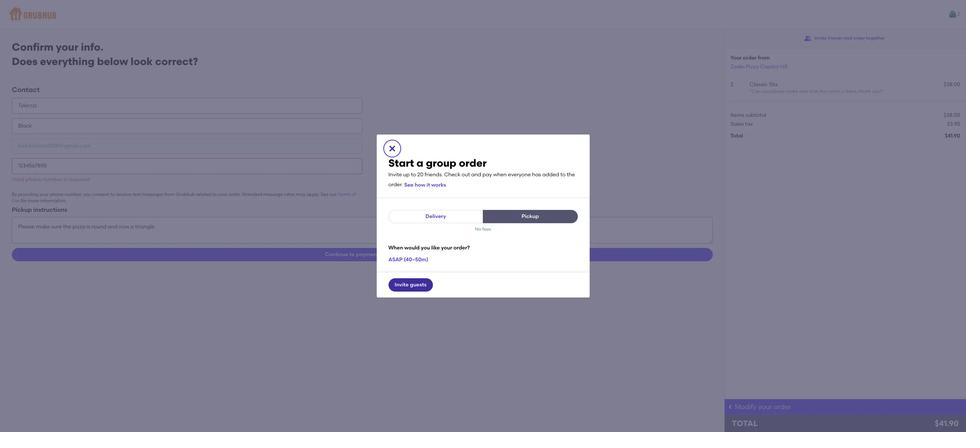 Task type: describe. For each thing, give the bounding box(es) containing it.
order?
[[454, 245, 470, 251]]

would
[[404, 245, 420, 251]]

terms
[[338, 192, 351, 197]]

see inside button
[[404, 182, 414, 188]]

order inside your order from zeeks pizza capitol hill
[[743, 55, 757, 61]]

fees
[[482, 227, 491, 232]]

consent
[[92, 192, 109, 197]]

method
[[380, 252, 400, 258]]

providing
[[18, 192, 38, 197]]

apply.
[[307, 192, 320, 197]]

no
[[475, 227, 481, 232]]

invite for invite guests
[[395, 282, 409, 288]]

pickup for pickup
[[522, 213, 539, 220]]

pickup for pickup instructions
[[12, 206, 32, 213]]

hill
[[780, 63, 788, 70]]

of
[[352, 192, 356, 197]]

invite friends and order together
[[815, 36, 885, 41]]

to left 20
[[411, 172, 416, 178]]

information.
[[40, 198, 66, 204]]

modify
[[735, 403, 757, 411]]

0 horizontal spatial phone
[[25, 176, 42, 183]]

classic stix
[[750, 81, 778, 88]]

and inside "start a group order invite up to 20 friends. check out and pay when everyone has added to the order."
[[471, 172, 481, 178]]

messages
[[142, 192, 164, 197]]

confirm
[[12, 41, 53, 53]]

start a group order invite up to 20 friends. check out and pay when everyone has added to the order.
[[389, 157, 575, 188]]

0 horizontal spatial 2
[[731, 81, 734, 88]]

delivery
[[426, 213, 446, 220]]

together
[[866, 36, 885, 41]]

you inside $38.00 " can you please make sure that the ranch is there, thank you! "
[[762, 89, 770, 94]]

zeeks pizza capitol hill link
[[731, 63, 788, 70]]

everything
[[40, 55, 95, 68]]

by
[[12, 192, 17, 197]]

$38.00 for $38.00
[[944, 112, 960, 118]]

your right modify
[[758, 403, 773, 411]]

invite inside "start a group order invite up to 20 friends. check out and pay when everyone has added to the order."
[[389, 172, 402, 178]]

delivery button
[[389, 210, 483, 223]]

order right modify
[[774, 403, 792, 411]]

1 " from the left
[[750, 89, 752, 94]]

contact
[[12, 86, 40, 94]]

your up for more information.
[[39, 192, 49, 197]]

continue to payment method
[[325, 252, 400, 258]]

valid phone number is required
[[12, 176, 90, 183]]

order. inside "start a group order invite up to 20 friends. check out and pay when everyone has added to the order."
[[389, 182, 403, 188]]

valid
[[12, 176, 24, 183]]

use
[[12, 198, 20, 204]]

text
[[133, 192, 141, 197]]

thank
[[859, 89, 871, 94]]

ranch
[[828, 89, 840, 94]]

0 horizontal spatial is
[[64, 176, 67, 183]]

asap
[[389, 257, 403, 263]]

start
[[389, 157, 414, 169]]

sales tax
[[731, 121, 753, 127]]

when
[[389, 245, 403, 251]]

for more information.
[[20, 198, 66, 204]]

0 horizontal spatial you
[[83, 192, 91, 197]]

look
[[131, 55, 153, 68]]

has
[[532, 172, 541, 178]]

see how it works
[[404, 182, 446, 188]]

works
[[431, 182, 446, 188]]

number
[[43, 176, 62, 183]]

confirm your info. does everything below look correct?
[[12, 41, 198, 68]]

your order from zeeks pizza capitol hill
[[731, 55, 788, 70]]

Pickup instructions text field
[[12, 217, 713, 244]]

friends.
[[425, 172, 443, 178]]

2 button
[[949, 8, 960, 21]]

capitol
[[760, 63, 779, 70]]

2 inside button
[[958, 11, 960, 17]]

$38.00 for $38.00 " can you please make sure that the ranch is there, thank you! "
[[944, 81, 960, 88]]

can
[[752, 89, 761, 94]]

invite for invite friends and order together
[[815, 36, 827, 41]]

our
[[330, 192, 337, 197]]

guests
[[410, 282, 427, 288]]

to right the 'related'
[[213, 192, 217, 197]]

tax
[[745, 121, 753, 127]]

invite guests
[[395, 282, 427, 288]]

your right the 'related'
[[218, 192, 228, 197]]

may
[[296, 192, 306, 197]]

grubhub
[[176, 192, 195, 197]]

classic
[[750, 81, 768, 88]]

the inside "start a group order invite up to 20 friends. check out and pay when everyone has added to the order."
[[567, 172, 575, 178]]

0 vertical spatial total
[[731, 133, 743, 139]]

no fees
[[475, 227, 491, 232]]

order inside button
[[854, 36, 865, 41]]

your right the like
[[441, 245, 452, 251]]

a
[[417, 157, 424, 169]]

number,
[[65, 192, 82, 197]]

that
[[810, 89, 819, 94]]

1 vertical spatial phone
[[50, 192, 64, 197]]

to left receive
[[111, 192, 115, 197]]

standard
[[242, 192, 262, 197]]

does
[[12, 55, 38, 68]]



Task type: vqa. For each thing, say whether or not it's contained in the screenshot.
See how it works
yes



Task type: locate. For each thing, give the bounding box(es) containing it.
from up zeeks pizza capitol hill link
[[758, 55, 770, 61]]

check
[[444, 172, 461, 178]]

1 vertical spatial and
[[471, 172, 481, 178]]

invite friends and order together button
[[804, 32, 885, 45]]

order up pizza
[[743, 55, 757, 61]]

out
[[462, 172, 470, 178]]

message
[[263, 192, 283, 197]]

pickup button
[[483, 210, 578, 223]]

more
[[28, 198, 39, 204]]

invite left "guests" on the bottom of page
[[395, 282, 409, 288]]

main navigation navigation
[[0, 0, 966, 29]]

there,
[[846, 89, 858, 94]]

to left payment
[[350, 252, 355, 258]]

and right friends
[[844, 36, 853, 41]]

$38.00 " can you please make sure that the ranch is there, thank you! "
[[750, 81, 960, 94]]

receive
[[116, 192, 132, 197]]

" right thank
[[881, 89, 883, 94]]

is right number
[[64, 176, 67, 183]]

phone right valid
[[25, 176, 42, 183]]

0 vertical spatial phone
[[25, 176, 42, 183]]

20
[[417, 172, 424, 178]]

make
[[786, 89, 798, 94]]

phone up information.
[[50, 192, 64, 197]]

and
[[844, 36, 853, 41], [471, 172, 481, 178]]

0 vertical spatial and
[[844, 36, 853, 41]]

order. left the "standard"
[[229, 192, 241, 197]]

0 vertical spatial from
[[758, 55, 770, 61]]

to right added
[[561, 172, 566, 178]]

modify your order
[[735, 403, 792, 411]]

items subtotal
[[731, 112, 766, 118]]

invite left the up
[[389, 172, 402, 178]]

2 horizontal spatial you
[[762, 89, 770, 94]]

your
[[56, 41, 78, 53], [39, 192, 49, 197], [218, 192, 228, 197], [441, 245, 452, 251], [758, 403, 773, 411]]

your
[[731, 55, 742, 61]]

order. down start
[[389, 182, 403, 188]]

order inside "start a group order invite up to 20 friends. check out and pay when everyone has added to the order."
[[459, 157, 487, 169]]

sure
[[799, 89, 808, 94]]

1 vertical spatial $38.00
[[944, 112, 960, 118]]

0 vertical spatial 2
[[958, 11, 960, 17]]

for
[[21, 198, 27, 204]]

from left grubhub
[[165, 192, 175, 197]]

1 horizontal spatial order.
[[389, 182, 403, 188]]

total down sales
[[731, 133, 743, 139]]

info.
[[81, 41, 103, 53]]

0 horizontal spatial and
[[471, 172, 481, 178]]

by providing your phone number, you consent to receive text messages from grubhub related to your order. standard message rates may apply. see our
[[12, 192, 338, 197]]

invite right people icon
[[815, 36, 827, 41]]

order up out
[[459, 157, 487, 169]]

people icon image
[[804, 35, 812, 42]]

2 " from the left
[[881, 89, 883, 94]]

the inside $38.00 " can you please make sure that the ranch is there, thank you! "
[[820, 89, 827, 94]]

from inside your order from zeeks pizza capitol hill
[[758, 55, 770, 61]]

order.
[[389, 182, 403, 188], [229, 192, 241, 197]]

0 vertical spatial $41.90
[[945, 133, 960, 139]]

added
[[543, 172, 559, 178]]

the right added
[[567, 172, 575, 178]]

the right that
[[820, 89, 827, 94]]

instructions
[[33, 206, 67, 213]]

order
[[854, 36, 865, 41], [743, 55, 757, 61], [459, 157, 487, 169], [774, 403, 792, 411]]

1 horizontal spatial the
[[820, 89, 827, 94]]

everyone
[[508, 172, 531, 178]]

and right out
[[471, 172, 481, 178]]

like
[[431, 245, 440, 251]]

2 vertical spatial you
[[421, 245, 430, 251]]

please
[[771, 89, 785, 94]]

order left together
[[854, 36, 865, 41]]

your inside confirm your info. does everything below look correct?
[[56, 41, 78, 53]]

correct?
[[155, 55, 198, 68]]

sales
[[731, 121, 744, 127]]

1 vertical spatial order.
[[229, 192, 241, 197]]

1 horizontal spatial you
[[421, 245, 430, 251]]

see down the up
[[404, 182, 414, 188]]

how
[[415, 182, 425, 188]]

subtotal
[[746, 112, 766, 118]]

continue to payment method button
[[12, 248, 713, 262]]

1 vertical spatial is
[[64, 176, 67, 183]]

1 horizontal spatial "
[[881, 89, 883, 94]]

1 vertical spatial $41.90
[[935, 419, 959, 428]]

1 vertical spatial you
[[83, 192, 91, 197]]

invite
[[815, 36, 827, 41], [389, 172, 402, 178], [395, 282, 409, 288]]

to inside button
[[350, 252, 355, 258]]

see
[[404, 182, 414, 188], [321, 192, 329, 197]]

rates
[[284, 192, 295, 197]]

0 vertical spatial you
[[762, 89, 770, 94]]

1 vertical spatial invite
[[389, 172, 402, 178]]

0 vertical spatial see
[[404, 182, 414, 188]]

0 horizontal spatial order.
[[229, 192, 241, 197]]

terms of use link
[[12, 192, 356, 204]]

group
[[426, 157, 457, 169]]

$38.00 inside $38.00 " can you please make sure that the ranch is there, thank you! "
[[944, 81, 960, 88]]

below
[[97, 55, 128, 68]]

0 horizontal spatial "
[[750, 89, 752, 94]]

see left our
[[321, 192, 329, 197]]

1 horizontal spatial pickup
[[522, 213, 539, 220]]

" down classic at the right of the page
[[750, 89, 752, 94]]

is
[[841, 89, 845, 94], [64, 176, 67, 183]]

0 horizontal spatial from
[[165, 192, 175, 197]]

friends
[[828, 36, 843, 41]]

you left consent
[[83, 192, 91, 197]]

pay
[[483, 172, 492, 178]]

items
[[731, 112, 745, 118]]

1 horizontal spatial 2
[[958, 11, 960, 17]]

is inside $38.00 " can you please make sure that the ranch is there, thank you! "
[[841, 89, 845, 94]]

continue
[[325, 252, 348, 258]]

you down classic stix
[[762, 89, 770, 94]]

you
[[762, 89, 770, 94], [83, 192, 91, 197], [421, 245, 430, 251]]

(40–50m)
[[404, 257, 428, 263]]

related
[[196, 192, 212, 197]]

invite guests button
[[389, 278, 433, 292]]

when would you like your order?
[[389, 245, 470, 251]]

is left there,
[[841, 89, 845, 94]]

pickup inside pickup button
[[522, 213, 539, 220]]

1 $38.00 from the top
[[944, 81, 960, 88]]

1 horizontal spatial phone
[[50, 192, 64, 197]]

Phone telephone field
[[12, 158, 362, 174]]

1 vertical spatial 2
[[731, 81, 734, 88]]

2 $38.00 from the top
[[944, 112, 960, 118]]

total
[[731, 133, 743, 139], [732, 419, 758, 428]]

1 vertical spatial the
[[567, 172, 575, 178]]

0 vertical spatial invite
[[815, 36, 827, 41]]

1 horizontal spatial and
[[844, 36, 853, 41]]

total down modify
[[732, 419, 758, 428]]

0 vertical spatial $38.00
[[944, 81, 960, 88]]

see how it works button
[[404, 179, 446, 192]]

terms of use
[[12, 192, 356, 204]]

you left the like
[[421, 245, 430, 251]]

1 vertical spatial see
[[321, 192, 329, 197]]

0 vertical spatial is
[[841, 89, 845, 94]]

2
[[958, 11, 960, 17], [731, 81, 734, 88]]

it
[[427, 182, 430, 188]]

1 horizontal spatial from
[[758, 55, 770, 61]]

stix
[[769, 81, 778, 88]]

0 horizontal spatial see
[[321, 192, 329, 197]]

asap (40–50m)
[[389, 257, 428, 263]]

0 vertical spatial order.
[[389, 182, 403, 188]]

First name text field
[[12, 98, 362, 114]]

1 vertical spatial total
[[732, 419, 758, 428]]

valid phone number is required alert
[[12, 176, 90, 183]]

2 vertical spatial invite
[[395, 282, 409, 288]]

1 horizontal spatial is
[[841, 89, 845, 94]]

0 vertical spatial the
[[820, 89, 827, 94]]

1 horizontal spatial see
[[404, 182, 414, 188]]

1 vertical spatial from
[[165, 192, 175, 197]]

and inside invite friends and order together button
[[844, 36, 853, 41]]

$3.90
[[948, 121, 960, 127]]

asap (40–50m) button
[[389, 253, 428, 267]]

pickup
[[12, 206, 32, 213], [522, 213, 539, 220]]

Last name text field
[[12, 118, 362, 134]]

svg image
[[388, 144, 397, 153]]

pickup instructions
[[12, 206, 67, 213]]

zeeks
[[731, 63, 745, 70]]

you!
[[873, 89, 881, 94]]

payment
[[356, 252, 379, 258]]

to
[[411, 172, 416, 178], [561, 172, 566, 178], [111, 192, 115, 197], [213, 192, 217, 197], [350, 252, 355, 258]]

0 horizontal spatial the
[[567, 172, 575, 178]]

from
[[758, 55, 770, 61], [165, 192, 175, 197]]

your up everything
[[56, 41, 78, 53]]

0 horizontal spatial pickup
[[12, 206, 32, 213]]



